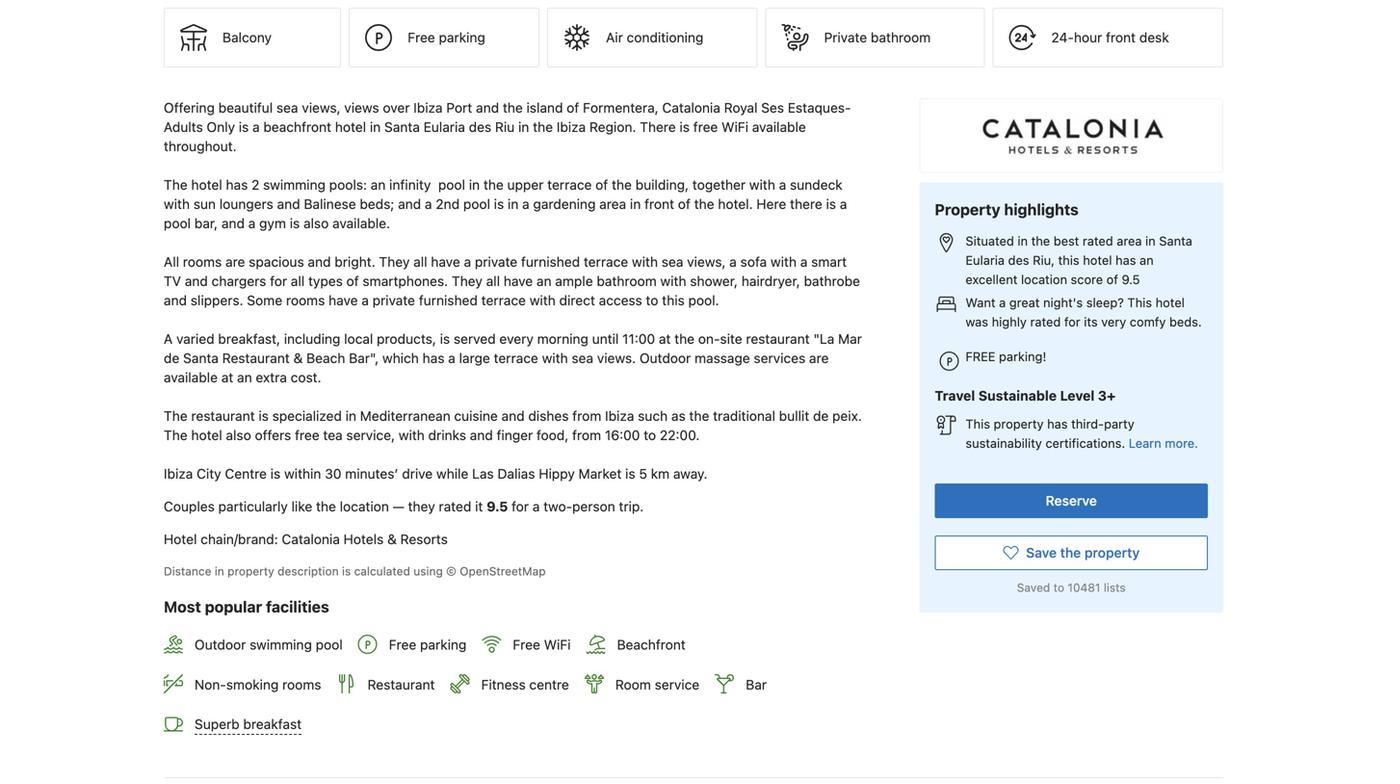 Task type: locate. For each thing, give the bounding box(es) containing it.
and right tv
[[185, 273, 208, 289]]

shower,
[[690, 273, 738, 289]]

distance in property description is calculated using © openstreetmap
[[164, 565, 546, 578]]

private bathroom
[[824, 30, 931, 45]]

bathroom
[[871, 30, 931, 45], [597, 273, 657, 289]]

ample
[[555, 273, 593, 289]]

in down upper
[[508, 196, 519, 212]]

non-
[[195, 677, 226, 693]]

0 horizontal spatial private
[[373, 293, 415, 309]]

has left 2
[[226, 177, 248, 193]]

2 horizontal spatial for
[[1065, 315, 1081, 329]]

1 vertical spatial des
[[1009, 253, 1030, 268]]

finger
[[497, 428, 533, 443]]

views
[[344, 100, 379, 116]]

1 horizontal spatial for
[[512, 499, 529, 515]]

property
[[994, 417, 1044, 431], [1085, 545, 1140, 561], [228, 565, 274, 578]]

its
[[1084, 315, 1098, 329]]

rooms right smoking
[[282, 677, 321, 693]]

dalias
[[498, 466, 535, 482]]

is
[[239, 119, 249, 135], [680, 119, 690, 135], [494, 196, 504, 212], [826, 196, 837, 212], [290, 216, 300, 231], [440, 331, 450, 347], [259, 408, 269, 424], [271, 466, 281, 482], [626, 466, 636, 482], [342, 565, 351, 578]]

with up access
[[632, 254, 658, 270]]

1 vertical spatial free parking
[[389, 637, 467, 653]]

free parking!
[[966, 350, 1047, 364]]

0 vertical spatial &
[[293, 350, 303, 366]]

fitness centre
[[481, 677, 569, 693]]

ibiza
[[414, 100, 443, 116], [557, 119, 586, 135], [605, 408, 635, 424], [164, 466, 193, 482]]

0 vertical spatial this
[[1059, 253, 1080, 268]]

rated left it
[[439, 499, 472, 515]]

1 horizontal spatial rated
[[1031, 315, 1061, 329]]

1 horizontal spatial bathroom
[[871, 30, 931, 45]]

free down 'specialized'
[[295, 428, 320, 443]]

ibiza down island in the left top of the page
[[557, 119, 586, 135]]

2 vertical spatial to
[[1054, 581, 1065, 594]]

the up the couples
[[164, 428, 188, 443]]

0 horizontal spatial they
[[379, 254, 410, 270]]

the right as
[[690, 408, 710, 424]]

1 vertical spatial de
[[813, 408, 829, 424]]

front right 'hour'
[[1106, 30, 1136, 45]]

parking
[[439, 30, 486, 45], [420, 637, 467, 653]]

breakfast
[[243, 717, 302, 733]]

0 horizontal spatial for
[[270, 273, 287, 289]]

3 the from the top
[[164, 428, 188, 443]]

1 horizontal spatial at
[[659, 331, 671, 347]]

rooms right the all
[[183, 254, 222, 270]]

is left "within"
[[271, 466, 281, 482]]

0 vertical spatial des
[[469, 119, 492, 135]]

has inside this property has third-party sustainability certifications. learn more.
[[1048, 417, 1068, 431]]

0 horizontal spatial also
[[226, 428, 251, 443]]

beachfront
[[263, 119, 332, 135]]

0 horizontal spatial de
[[164, 350, 180, 366]]

10481
[[1068, 581, 1101, 594]]

0 horizontal spatial property
[[228, 565, 274, 578]]

hotel inside situated in the best rated area in santa eularia des riu, this hotel has an excellent location score of 9.5
[[1083, 253, 1113, 268]]

including
[[284, 331, 341, 347]]

catalonia
[[663, 100, 721, 116], [282, 532, 340, 548]]

swimming
[[263, 177, 326, 193], [250, 637, 312, 653]]

available down ses
[[752, 119, 806, 135]]

market
[[579, 466, 622, 482]]

pool.
[[689, 293, 719, 309]]

0 vertical spatial rated
[[1083, 234, 1114, 248]]

lists
[[1104, 581, 1126, 594]]

catalonia up there
[[663, 100, 721, 116]]

0 vertical spatial parking
[[439, 30, 486, 45]]

sundeck
[[790, 177, 843, 193]]

eularia down the situated
[[966, 253, 1005, 268]]

free parking
[[408, 30, 486, 45], [389, 637, 467, 653]]

this inside offering beautiful sea views, views over ibiza port and the island of formentera, catalonia royal ses estaques- adults only is a beachfront hotel in santa eularia des riu in the ibiza region. there is free wifi available throughout. the hotel has 2 swimming pools: an infinity  pool in the upper terrace of the building, together with a sundeck with sun loungers and balinese beds; and a 2nd pool is in a gardening area in front of the hotel. here there is a pool bar, and a gym is also available. all rooms are spacious and bright. they all have a private furnished terrace with sea views, a sofa with a smart tv and chargers for all types of smartphones. they all have an ample bathroom with shower, hairdryer, bathrobe and slippers. some rooms have a private furnished terrace with direct access to this pool. a varied breakfast, including local products, is served every morning until 11:00 at the on-site restaurant "la mar de santa restaurant & beach bar", which has a large terrace with sea views. outdoor massage services are available at an extra cost. the restaurant is specialized in mediterranean cuisine and dishes from ibiza such as the traditional bullit de peix. the hotel also offers free tea service, with drinks and finger food, from 16:00 to 22:00. ibiza city centre is within 30 minutes' drive while las dalias hippy market is 5 km away.
[[662, 293, 685, 309]]

property up the lists
[[1085, 545, 1140, 561]]

all left types
[[291, 273, 305, 289]]

0 horizontal spatial outdoor
[[195, 637, 246, 653]]

1 vertical spatial from
[[573, 428, 601, 443]]

comfy
[[1130, 315, 1167, 329]]

eularia down port
[[424, 119, 465, 135]]

furnished up served
[[419, 293, 478, 309]]

an left ample
[[537, 273, 552, 289]]

has
[[226, 177, 248, 193], [1116, 253, 1137, 268], [423, 350, 445, 366], [1048, 417, 1068, 431]]

rated right best
[[1083, 234, 1114, 248]]

1 horizontal spatial sea
[[572, 350, 594, 366]]

hotel up sun at the top left of page
[[191, 177, 222, 193]]

1 horizontal spatial des
[[1009, 253, 1030, 268]]

1 vertical spatial available
[[164, 370, 218, 386]]

eularia inside offering beautiful sea views, views over ibiza port and the island of formentera, catalonia royal ses estaques- adults only is a beachfront hotel in santa eularia des riu in the ibiza region. there is free wifi available throughout. the hotel has 2 swimming pools: an infinity  pool in the upper terrace of the building, together with a sundeck with sun loungers and balinese beds; and a 2nd pool is in a gardening area in front of the hotel. here there is a pool bar, and a gym is also available. all rooms are spacious and bright. they all have a private furnished terrace with sea views, a sofa with a smart tv and chargers for all types of smartphones. they all have an ample bathroom with shower, hairdryer, bathrobe and slippers. some rooms have a private furnished terrace with direct access to this pool. a varied breakfast, including local products, is served every morning until 11:00 at the on-site restaurant "la mar de santa restaurant & beach bar", which has a large terrace with sea views. outdoor massage services are available at an extra cost. the restaurant is specialized in mediterranean cuisine and dishes from ibiza such as the traditional bullit de peix. the hotel also offers free tea service, with drinks and finger food, from 16:00 to 22:00. ibiza city centre is within 30 minutes' drive while las dalias hippy market is 5 km away.
[[424, 119, 465, 135]]

has inside situated in the best rated area in santa eularia des riu, this hotel has an excellent location score of 9.5
[[1116, 253, 1137, 268]]

1 horizontal spatial restaurant
[[746, 331, 810, 347]]

1 horizontal spatial wifi
[[722, 119, 749, 135]]

2 the from the top
[[164, 408, 188, 424]]

terrace down every
[[494, 350, 539, 366]]

1 horizontal spatial location
[[1022, 272, 1068, 287]]

free
[[694, 119, 718, 135], [295, 428, 320, 443]]

chain/brand:
[[201, 532, 278, 548]]

de left peix.
[[813, 408, 829, 424]]

food,
[[537, 428, 569, 443]]

bathroom inside 'button'
[[871, 30, 931, 45]]

to
[[646, 293, 659, 309], [644, 428, 656, 443], [1054, 581, 1065, 594]]

9.5 up sleep?
[[1122, 272, 1141, 287]]

bathroom inside offering beautiful sea views, views over ibiza port and the island of formentera, catalonia royal ses estaques- adults only is a beachfront hotel in santa eularia des riu in the ibiza region. there is free wifi available throughout. the hotel has 2 swimming pools: an infinity  pool in the upper terrace of the building, together with a sundeck with sun loungers and balinese beds; and a 2nd pool is in a gardening area in front of the hotel. here there is a pool bar, and a gym is also available. all rooms are spacious and bright. they all have a private furnished terrace with sea views, a sofa with a smart tv and chargers for all types of smartphones. they all have an ample bathroom with shower, hairdryer, bathrobe and slippers. some rooms have a private furnished terrace with direct access to this pool. a varied breakfast, including local products, is served every morning until 11:00 at the on-site restaurant "la mar de santa restaurant & beach bar", which has a large terrace with sea views. outdoor massage services are available at an extra cost. the restaurant is specialized in mediterranean cuisine and dishes from ibiza such as the traditional bullit de peix. the hotel also offers free tea service, with drinks and finger food, from 16:00 to 22:00. ibiza city centre is within 30 minutes' drive while las dalias hippy market is 5 km away.
[[597, 273, 657, 289]]

couples
[[164, 499, 215, 515]]

2 horizontal spatial have
[[504, 273, 533, 289]]

varied
[[176, 331, 215, 347]]

most popular facilities
[[164, 598, 329, 616]]

0 vertical spatial views,
[[302, 100, 341, 116]]

1 horizontal spatial free
[[694, 119, 718, 135]]

massage
[[695, 350, 750, 366]]

1 horizontal spatial views,
[[687, 254, 726, 270]]

2 horizontal spatial property
[[1085, 545, 1140, 561]]

1 vertical spatial parking
[[420, 637, 467, 653]]

outdoor inside offering beautiful sea views, views over ibiza port and the island of formentera, catalonia royal ses estaques- adults only is a beachfront hotel in santa eularia des riu in the ibiza region. there is free wifi available throughout. the hotel has 2 swimming pools: an infinity  pool in the upper terrace of the building, together with a sundeck with sun loungers and balinese beds; and a 2nd pool is in a gardening area in front of the hotel. here there is a pool bar, and a gym is also available. all rooms are spacious and bright. they all have a private furnished terrace with sea views, a sofa with a smart tv and chargers for all types of smartphones. they all have an ample bathroom with shower, hairdryer, bathrobe and slippers. some rooms have a private furnished terrace with direct access to this pool. a varied breakfast, including local products, is served every morning until 11:00 at the on-site restaurant "la mar de santa restaurant & beach bar", which has a large terrace with sea views. outdoor massage services are available at an extra cost. the restaurant is specialized in mediterranean cuisine and dishes from ibiza such as the traditional bullit de peix. the hotel also offers free tea service, with drinks and finger food, from 16:00 to 22:00. ibiza city centre is within 30 minutes' drive while las dalias hippy market is 5 km away.
[[640, 350, 691, 366]]

pools:
[[329, 177, 367, 193]]

swimming right 2
[[263, 177, 326, 193]]

to left 10481
[[1054, 581, 1065, 594]]

0 vertical spatial swimming
[[263, 177, 326, 193]]

0 vertical spatial for
[[270, 273, 287, 289]]

from right dishes
[[573, 408, 602, 424]]

des
[[469, 119, 492, 135], [1009, 253, 1030, 268]]

bar,
[[194, 216, 218, 231]]

santa up beds.
[[1160, 234, 1193, 248]]

terrace up every
[[482, 293, 526, 309]]

for inside offering beautiful sea views, views over ibiza port and the island of formentera, catalonia royal ses estaques- adults only is a beachfront hotel in santa eularia des riu in the ibiza region. there is free wifi available throughout. the hotel has 2 swimming pools: an infinity  pool in the upper terrace of the building, together with a sundeck with sun loungers and balinese beds; and a 2nd pool is in a gardening area in front of the hotel. here there is a pool bar, and a gym is also available. all rooms are spacious and bright. they all have a private furnished terrace with sea views, a sofa with a smart tv and chargers for all types of smartphones. they all have an ample bathroom with shower, hairdryer, bathrobe and slippers. some rooms have a private furnished terrace with direct access to this pool. a varied breakfast, including local products, is served every morning until 11:00 at the on-site restaurant "la mar de santa restaurant & beach bar", which has a large terrace with sea views. outdoor massage services are available at an extra cost. the restaurant is specialized in mediterranean cuisine and dishes from ibiza such as the traditional bullit de peix. the hotel also offers free tea service, with drinks and finger food, from 16:00 to 22:00. ibiza city centre is within 30 minutes' drive while las dalias hippy market is 5 km away.
[[270, 273, 287, 289]]

1 vertical spatial property
[[1085, 545, 1140, 561]]

ibiza left port
[[414, 100, 443, 116]]

wifi inside offering beautiful sea views, views over ibiza port and the island of formentera, catalonia royal ses estaques- adults only is a beachfront hotel in santa eularia des riu in the ibiza region. there is free wifi available throughout. the hotel has 2 swimming pools: an infinity  pool in the upper terrace of the building, together with a sundeck with sun loungers and balinese beds; and a 2nd pool is in a gardening area in front of the hotel. here there is a pool bar, and a gym is also available. all rooms are spacious and bright. they all have a private furnished terrace with sea views, a sofa with a smart tv and chargers for all types of smartphones. they all have an ample bathroom with shower, hairdryer, bathrobe and slippers. some rooms have a private furnished terrace with direct access to this pool. a varied breakfast, including local products, is served every morning until 11:00 at the on-site restaurant "la mar de santa restaurant & beach bar", which has a large terrace with sea views. outdoor massage services are available at an extra cost. the restaurant is specialized in mediterranean cuisine and dishes from ibiza such as the traditional bullit de peix. the hotel also offers free tea service, with drinks and finger food, from 16:00 to 22:00. ibiza city centre is within 30 minutes' drive while las dalias hippy market is 5 km away.
[[722, 119, 749, 135]]

a down 'loungers'
[[248, 216, 256, 231]]

site
[[720, 331, 743, 347]]

1 horizontal spatial this
[[1128, 296, 1153, 310]]

room service
[[616, 677, 700, 693]]

for down dalias
[[512, 499, 529, 515]]

with down 'morning'
[[542, 350, 568, 366]]

0 vertical spatial sea
[[277, 100, 298, 116]]

0 horizontal spatial are
[[226, 254, 245, 270]]

9.5 right it
[[487, 499, 508, 515]]

hotel
[[335, 119, 366, 135], [191, 177, 222, 193], [1083, 253, 1113, 268], [1156, 296, 1185, 310], [191, 428, 222, 443]]

conditioning
[[627, 30, 704, 45]]

was
[[966, 315, 989, 329]]

mediterranean
[[360, 408, 451, 424]]

1 horizontal spatial have
[[431, 254, 460, 270]]

they
[[408, 499, 435, 515]]

are up 'chargers'
[[226, 254, 245, 270]]

0 horizontal spatial santa
[[183, 350, 219, 366]]

1 vertical spatial furnished
[[419, 293, 478, 309]]

bullit
[[779, 408, 810, 424]]

the left on-
[[675, 331, 695, 347]]

fitness
[[481, 677, 526, 693]]

0 vertical spatial this
[[1128, 296, 1153, 310]]

available
[[752, 119, 806, 135], [164, 370, 218, 386]]

of inside situated in the best rated area in santa eularia des riu, this hotel has an excellent location score of 9.5
[[1107, 272, 1119, 287]]

wifi down the royal
[[722, 119, 749, 135]]

0 vertical spatial furnished
[[521, 254, 580, 270]]

with left direct
[[530, 293, 556, 309]]

free inside button
[[408, 30, 435, 45]]

1 vertical spatial have
[[504, 273, 533, 289]]

restaurant up services
[[746, 331, 810, 347]]

1 vertical spatial this
[[966, 417, 991, 431]]

all
[[164, 254, 179, 270]]

ses
[[762, 100, 784, 116]]

the up riu
[[503, 100, 523, 116]]

rated inside want a great night's sleep? this hotel was highly rated for its very comfy beds.
[[1031, 315, 1061, 329]]

0 horizontal spatial have
[[329, 293, 358, 309]]

this up sustainability
[[966, 417, 991, 431]]

0 vertical spatial from
[[573, 408, 602, 424]]

air
[[606, 30, 623, 45]]

restaurant
[[222, 350, 290, 366], [368, 677, 435, 693]]

local
[[344, 331, 373, 347]]

property inside dropdown button
[[1085, 545, 1140, 561]]

1 vertical spatial at
[[221, 370, 234, 386]]

catalonia hotels & resorts image
[[977, 113, 1170, 159]]

available down the varied
[[164, 370, 218, 386]]

0 horizontal spatial wifi
[[544, 637, 571, 653]]

and up riu
[[476, 100, 499, 116]]

the
[[164, 177, 188, 193], [164, 408, 188, 424], [164, 428, 188, 443]]

is down beautiful on the top left of the page
[[239, 119, 249, 135]]

for
[[270, 273, 287, 289], [1065, 315, 1081, 329], [512, 499, 529, 515]]

island
[[527, 100, 563, 116]]

to right access
[[646, 293, 659, 309]]

a down sundeck
[[840, 196, 847, 212]]

and down 'loungers'
[[222, 216, 245, 231]]

0 horizontal spatial area
[[600, 196, 627, 212]]

rooms down types
[[286, 293, 325, 309]]

at right 11:00
[[659, 331, 671, 347]]

desk
[[1140, 30, 1170, 45]]

area inside situated in the best rated area in santa eularia des riu, this hotel has an excellent location score of 9.5
[[1117, 234, 1142, 248]]

have
[[431, 254, 460, 270], [504, 273, 533, 289], [329, 293, 358, 309]]

rated down night's
[[1031, 315, 1061, 329]]

for inside want a great night's sleep? this hotel was highly rated for its very comfy beds.
[[1065, 315, 1081, 329]]

location down riu,
[[1022, 272, 1068, 287]]

have left ample
[[504, 273, 533, 289]]

1 vertical spatial front
[[645, 196, 675, 212]]

in
[[370, 119, 381, 135], [519, 119, 529, 135], [469, 177, 480, 193], [508, 196, 519, 212], [630, 196, 641, 212], [1018, 234, 1028, 248], [1146, 234, 1156, 248], [346, 408, 357, 424], [215, 565, 224, 578]]

1 vertical spatial sea
[[662, 254, 684, 270]]

0 horizontal spatial &
[[293, 350, 303, 366]]

front inside button
[[1106, 30, 1136, 45]]

wifi
[[722, 119, 749, 135], [544, 637, 571, 653]]

2 horizontal spatial rated
[[1083, 234, 1114, 248]]

the inside situated in the best rated area in santa eularia des riu, this hotel has an excellent location score of 9.5
[[1032, 234, 1051, 248]]

save the property button
[[935, 536, 1208, 570]]

parking down the ©
[[420, 637, 467, 653]]

restaurant up offers
[[191, 408, 255, 424]]

facilities
[[266, 598, 329, 616]]

all up smartphones.
[[414, 254, 427, 270]]

area right best
[[1117, 234, 1142, 248]]

pool
[[438, 177, 465, 193], [463, 196, 490, 212], [164, 216, 191, 231], [316, 637, 343, 653]]

air conditioning
[[606, 30, 704, 45]]

have up smartphones.
[[431, 254, 460, 270]]

catalonia inside offering beautiful sea views, views over ibiza port and the island of formentera, catalonia royal ses estaques- adults only is a beachfront hotel in santa eularia des riu in the ibiza region. there is free wifi available throughout. the hotel has 2 swimming pools: an infinity  pool in the upper terrace of the building, together with a sundeck with sun loungers and balinese beds; and a 2nd pool is in a gardening area in front of the hotel. here there is a pool bar, and a gym is also available. all rooms are spacious and bright. they all have a private furnished terrace with sea views, a sofa with a smart tv and chargers for all types of smartphones. they all have an ample bathroom with shower, hairdryer, bathrobe and slippers. some rooms have a private furnished terrace with direct access to this pool. a varied breakfast, including local products, is served every morning until 11:00 at the on-site restaurant "la mar de santa restaurant & beach bar", which has a large terrace with sea views. outdoor massage services are available at an extra cost. the restaurant is specialized in mediterranean cuisine and dishes from ibiza such as the traditional bullit de peix. the hotel also offers free tea service, with drinks and finger food, from 16:00 to 22:00. ibiza city centre is within 30 minutes' drive while las dalias hippy market is 5 km away.
[[663, 100, 721, 116]]

reserve button
[[935, 484, 1208, 518]]

1 vertical spatial private
[[373, 293, 415, 309]]

0 horizontal spatial front
[[645, 196, 675, 212]]

2
[[252, 177, 260, 193]]

using
[[414, 565, 443, 578]]

sea up beachfront
[[277, 100, 298, 116]]

are
[[226, 254, 245, 270], [809, 350, 829, 366]]

property down chain/brand:
[[228, 565, 274, 578]]

de
[[164, 350, 180, 366], [813, 408, 829, 424]]

travel
[[935, 388, 976, 404]]

1 horizontal spatial available
[[752, 119, 806, 135]]

private up every
[[475, 254, 518, 270]]

hotel inside want a great night's sleep? this hotel was highly rated for its very comfy beds.
[[1156, 296, 1185, 310]]

outdoor swimming pool
[[195, 637, 343, 653]]

traditional
[[713, 408, 776, 424]]

30
[[325, 466, 342, 482]]

0 horizontal spatial eularia
[[424, 119, 465, 135]]

0 vertical spatial front
[[1106, 30, 1136, 45]]

hotel down the views at the top left
[[335, 119, 366, 135]]

wifi up centre
[[544, 637, 571, 653]]

hotel up score
[[1083, 253, 1113, 268]]

outdoor down popular
[[195, 637, 246, 653]]

location up the hotels
[[340, 499, 389, 515]]

2 horizontal spatial santa
[[1160, 234, 1193, 248]]

& inside offering beautiful sea views, views over ibiza port and the island of formentera, catalonia royal ses estaques- adults only is a beachfront hotel in santa eularia des riu in the ibiza region. there is free wifi available throughout. the hotel has 2 swimming pools: an infinity  pool in the upper terrace of the building, together with a sundeck with sun loungers and balinese beds; and a 2nd pool is in a gardening area in front of the hotel. here there is a pool bar, and a gym is also available. all rooms are spacious and bright. they all have a private furnished terrace with sea views, a sofa with a smart tv and chargers for all types of smartphones. they all have an ample bathroom with shower, hairdryer, bathrobe and slippers. some rooms have a private furnished terrace with direct access to this pool. a varied breakfast, including local products, is served every morning until 11:00 at the on-site restaurant "la mar de santa restaurant & beach bar", which has a large terrace with sea views. outdoor massage services are available at an extra cost. the restaurant is specialized in mediterranean cuisine and dishes from ibiza such as the traditional bullit de peix. the hotel also offers free tea service, with drinks and finger food, from 16:00 to 22:00. ibiza city centre is within 30 minutes' drive while las dalias hippy market is 5 km away.
[[293, 350, 303, 366]]

1 vertical spatial santa
[[1160, 234, 1193, 248]]

free parking down using at the left of the page
[[389, 637, 467, 653]]

furnished
[[521, 254, 580, 270], [419, 293, 478, 309]]

sea down 'morning'
[[572, 350, 594, 366]]

des inside situated in the best rated area in santa eularia des riu, this hotel has an excellent location score of 9.5
[[1009, 253, 1030, 268]]

free up fitness centre
[[513, 637, 541, 653]]

there
[[640, 119, 676, 135]]

the up riu,
[[1032, 234, 1051, 248]]

1 vertical spatial this
[[662, 293, 685, 309]]

at
[[659, 331, 671, 347], [221, 370, 234, 386]]

has left third-
[[1048, 417, 1068, 431]]

reserve
[[1046, 493, 1098, 509]]

2 vertical spatial the
[[164, 428, 188, 443]]

the down throughout.
[[164, 177, 188, 193]]

bathroom right private
[[871, 30, 931, 45]]

this down best
[[1059, 253, 1080, 268]]

property for distance in property description is calculated using © openstreetmap
[[228, 565, 274, 578]]

have down types
[[329, 293, 358, 309]]

1 horizontal spatial de
[[813, 408, 829, 424]]

excellent
[[966, 272, 1018, 287]]

1 horizontal spatial also
[[304, 216, 329, 231]]

0 vertical spatial property
[[994, 417, 1044, 431]]

is right gym
[[290, 216, 300, 231]]

1 vertical spatial are
[[809, 350, 829, 366]]

this
[[1059, 253, 1080, 268], [662, 293, 685, 309]]

this up comfy
[[1128, 296, 1153, 310]]

0 vertical spatial rooms
[[183, 254, 222, 270]]

morning
[[537, 331, 589, 347]]

1 vertical spatial rated
[[1031, 315, 1061, 329]]

1 horizontal spatial &
[[387, 532, 397, 548]]

room
[[616, 677, 651, 693]]

property inside this property has third-party sustainability certifications. learn more.
[[994, 417, 1044, 431]]

0 horizontal spatial 9.5
[[487, 499, 508, 515]]

1 horizontal spatial 9.5
[[1122, 272, 1141, 287]]

peix.
[[833, 408, 862, 424]]

1 vertical spatial location
[[340, 499, 389, 515]]

riu,
[[1033, 253, 1055, 268]]

upper
[[507, 177, 544, 193]]

ibiza left the 'city'
[[164, 466, 193, 482]]

in right riu
[[519, 119, 529, 135]]

0 vertical spatial wifi
[[722, 119, 749, 135]]

also left offers
[[226, 428, 251, 443]]

0 vertical spatial bathroom
[[871, 30, 931, 45]]

gym
[[259, 216, 286, 231]]

0 horizontal spatial location
[[340, 499, 389, 515]]

riu
[[495, 119, 515, 135]]

travel sustainable level  3+
[[935, 388, 1116, 404]]

santa down the varied
[[183, 350, 219, 366]]

swimming down facilities
[[250, 637, 312, 653]]



Task type: vqa. For each thing, say whether or not it's contained in the screenshot.
Comfort 9.7 Comfort
no



Task type: describe. For each thing, give the bounding box(es) containing it.
an inside situated in the best rated area in santa eularia des riu, this hotel has an excellent location score of 9.5
[[1140, 253, 1154, 268]]

sleep?
[[1087, 296, 1125, 310]]

as
[[672, 408, 686, 424]]

hotel up the 'city'
[[191, 428, 222, 443]]

royal
[[724, 100, 758, 116]]

0 vertical spatial also
[[304, 216, 329, 231]]

services
[[754, 350, 806, 366]]

1 vertical spatial to
[[644, 428, 656, 443]]

a up served
[[464, 254, 471, 270]]

superb
[[195, 717, 240, 733]]

this inside want a great night's sleep? this hotel was highly rated for its very comfy beds.
[[1128, 296, 1153, 310]]

of down "bright."
[[347, 273, 359, 289]]

together
[[693, 177, 746, 193]]

with up the hairdryer,
[[771, 254, 797, 270]]

1 horizontal spatial are
[[809, 350, 829, 366]]

22:00.
[[660, 428, 700, 443]]

the right like
[[316, 499, 336, 515]]

gardening
[[533, 196, 596, 212]]

restaurant inside offering beautiful sea views, views over ibiza port and the island of formentera, catalonia royal ses estaques- adults only is a beachfront hotel in santa eularia des riu in the ibiza region. there is free wifi available throughout. the hotel has 2 swimming pools: an infinity  pool in the upper terrace of the building, together with a sundeck with sun loungers and balinese beds; and a 2nd pool is in a gardening area in front of the hotel. here there is a pool bar, and a gym is also available. all rooms are spacious and bright. they all have a private furnished terrace with sea views, a sofa with a smart tv and chargers for all types of smartphones. they all have an ample bathroom with shower, hairdryer, bathrobe and slippers. some rooms have a private furnished terrace with direct access to this pool. a varied breakfast, including local products, is served every morning until 11:00 at the on-site restaurant "la mar de santa restaurant & beach bar", which has a large terrace with sea views. outdoor massage services are available at an extra cost. the restaurant is specialized in mediterranean cuisine and dishes from ibiza such as the traditional bullit de peix. the hotel also offers free tea service, with drinks and finger food, from 16:00 to 22:00. ibiza city centre is within 30 minutes' drive while las dalias hippy market is 5 km away.
[[222, 350, 290, 366]]

pool up the 2nd
[[438, 177, 465, 193]]

0 vertical spatial restaurant
[[746, 331, 810, 347]]

region.
[[590, 119, 636, 135]]

0 horizontal spatial all
[[291, 273, 305, 289]]

0 vertical spatial have
[[431, 254, 460, 270]]

the down island in the left top of the page
[[533, 119, 553, 135]]

is left served
[[440, 331, 450, 347]]

free parking button
[[349, 8, 540, 68]]

cost.
[[291, 370, 321, 386]]

a left sofa
[[730, 254, 737, 270]]

access
[[599, 293, 643, 309]]

for for want a great night's sleep? this hotel was highly rated for its very comfy beds.
[[1065, 315, 1081, 329]]

bar
[[746, 677, 767, 693]]

is right there
[[680, 119, 690, 135]]

a left the smart
[[801, 254, 808, 270]]

this inside this property has third-party sustainability certifications. learn more.
[[966, 417, 991, 431]]

person
[[573, 499, 616, 515]]

and up "finger" at the bottom of page
[[502, 408, 525, 424]]

1 vertical spatial they
[[452, 273, 483, 289]]

0 horizontal spatial free
[[295, 428, 320, 443]]

santa inside situated in the best rated area in santa eularia des riu, this hotel has an excellent location score of 9.5
[[1160, 234, 1193, 248]]

non-smoking rooms
[[195, 677, 321, 693]]

like
[[292, 499, 313, 515]]

there
[[790, 196, 823, 212]]

3+
[[1098, 388, 1116, 404]]

smart
[[812, 254, 847, 270]]

the left building,
[[612, 177, 632, 193]]

hotel.
[[718, 196, 753, 212]]

km
[[651, 466, 670, 482]]

offering beautiful sea views, views over ibiza port and the island of formentera, catalonia royal ses estaques- adults only is a beachfront hotel in santa eularia des riu in the ibiza region. there is free wifi available throughout. the hotel has 2 swimming pools: an infinity  pool in the upper terrace of the building, together with a sundeck with sun loungers and balinese beds; and a 2nd pool is in a gardening area in front of the hotel. here there is a pool bar, and a gym is also available. all rooms are spacious and bright. they all have a private furnished terrace with sea views, a sofa with a smart tv and chargers for all types of smartphones. they all have an ample bathroom with shower, hairdryer, bathrobe and slippers. some rooms have a private furnished terrace with direct access to this pool. a varied breakfast, including local products, is served every morning until 11:00 at the on-site restaurant "la mar de santa restaurant & beach bar", which has a large terrace with sea views. outdoor massage services are available at an extra cost. the restaurant is specialized in mediterranean cuisine and dishes from ibiza such as the traditional bullit de peix. the hotel also offers free tea service, with drinks and finger food, from 16:00 to 22:00. ibiza city centre is within 30 minutes' drive while las dalias hippy market is 5 km away.
[[164, 100, 866, 482]]

1 vertical spatial &
[[387, 532, 397, 548]]

of up the gardening
[[596, 177, 608, 193]]

1 vertical spatial 9.5
[[487, 499, 508, 515]]

0 vertical spatial free
[[694, 119, 718, 135]]

0 vertical spatial at
[[659, 331, 671, 347]]

distance
[[164, 565, 211, 578]]

terrace up ample
[[584, 254, 629, 270]]

2 vertical spatial santa
[[183, 350, 219, 366]]

terrace up the gardening
[[548, 177, 592, 193]]

is left calculated
[[342, 565, 351, 578]]

beautiful
[[218, 100, 273, 116]]

1 vertical spatial restaurant
[[191, 408, 255, 424]]

parking inside button
[[439, 30, 486, 45]]

the left upper
[[484, 177, 504, 193]]

and up gym
[[277, 196, 300, 212]]

bathrobe
[[804, 273, 861, 289]]

location inside situated in the best rated area in santa eularia des riu, this hotel has an excellent location score of 9.5
[[1022, 272, 1068, 287]]

and down cuisine
[[470, 428, 493, 443]]

balcony button
[[164, 8, 341, 68]]

offers
[[255, 428, 291, 443]]

in right the situated
[[1018, 234, 1028, 248]]

superb breakfast
[[195, 717, 302, 733]]

sustainability
[[966, 436, 1043, 450]]

tea
[[323, 428, 343, 443]]

dishes
[[529, 408, 569, 424]]

pool down facilities
[[316, 637, 343, 653]]

pool right the 2nd
[[463, 196, 490, 212]]

night's
[[1044, 296, 1083, 310]]

ibiza up 16:00
[[605, 408, 635, 424]]

a down beautiful on the top left of the page
[[253, 119, 260, 135]]

front inside offering beautiful sea views, views over ibiza port and the island of formentera, catalonia royal ses estaques- adults only is a beachfront hotel in santa eularia des riu in the ibiza region. there is free wifi available throughout. the hotel has 2 swimming pools: an infinity  pool in the upper terrace of the building, together with a sundeck with sun loungers and balinese beds; and a 2nd pool is in a gardening area in front of the hotel. here there is a pool bar, and a gym is also available. all rooms are spacious and bright. they all have a private furnished terrace with sea views, a sofa with a smart tv and chargers for all types of smartphones. they all have an ample bathroom with shower, hairdryer, bathrobe and slippers. some rooms have a private furnished terrace with direct access to this pool. a varied breakfast, including local products, is served every morning until 11:00 at the on-site restaurant "la mar de santa restaurant & beach bar", which has a large terrace with sea views. outdoor massage services are available at an extra cost. the restaurant is specialized in mediterranean cuisine and dishes from ibiza such as the traditional bullit de peix. the hotel also offers free tea service, with drinks and finger food, from 16:00 to 22:00. ibiza city centre is within 30 minutes' drive while las dalias hippy market is 5 km away.
[[645, 196, 675, 212]]

here
[[757, 196, 787, 212]]

save
[[1027, 545, 1057, 561]]

openstreetmap
[[460, 565, 546, 578]]

breakfast,
[[218, 331, 280, 347]]

free down calculated
[[389, 637, 417, 653]]

formentera,
[[583, 100, 659, 116]]

with left sun at the top left of page
[[164, 196, 190, 212]]

0 vertical spatial are
[[226, 254, 245, 270]]

a left the 2nd
[[425, 196, 432, 212]]

1 horizontal spatial all
[[414, 254, 427, 270]]

2 horizontal spatial sea
[[662, 254, 684, 270]]

with down mediterranean at the left of page
[[399, 428, 425, 443]]

an left extra
[[237, 370, 252, 386]]

has right which
[[423, 350, 445, 366]]

private bathroom button
[[766, 8, 985, 68]]

centre
[[225, 466, 267, 482]]

0 horizontal spatial sea
[[277, 100, 298, 116]]

1 horizontal spatial furnished
[[521, 254, 580, 270]]

free wifi
[[513, 637, 571, 653]]

of right island in the left top of the page
[[567, 100, 579, 116]]

1 vertical spatial swimming
[[250, 637, 312, 653]]

a
[[164, 331, 173, 347]]

party
[[1105, 417, 1135, 431]]

until
[[592, 331, 619, 347]]

las
[[472, 466, 494, 482]]

within
[[284, 466, 321, 482]]

0 horizontal spatial catalonia
[[282, 532, 340, 548]]

0 horizontal spatial at
[[221, 370, 234, 386]]

of down building,
[[678, 196, 691, 212]]

free parking inside button
[[408, 30, 486, 45]]

is down sundeck
[[826, 196, 837, 212]]

2 vertical spatial rated
[[439, 499, 472, 515]]

1 horizontal spatial private
[[475, 254, 518, 270]]

particularly
[[218, 499, 288, 515]]

0 vertical spatial they
[[379, 254, 410, 270]]

—
[[393, 499, 405, 515]]

with up here
[[750, 177, 776, 193]]

this inside situated in the best rated area in santa eularia des riu, this hotel has an excellent location score of 9.5
[[1059, 253, 1080, 268]]

eularia inside situated in the best rated area in santa eularia des riu, this hotel has an excellent location score of 9.5
[[966, 253, 1005, 268]]

2 horizontal spatial all
[[486, 273, 500, 289]]

learn
[[1129, 436, 1162, 450]]

saved to 10481 lists
[[1017, 581, 1126, 594]]

1 the from the top
[[164, 177, 188, 193]]

2 from from the top
[[573, 428, 601, 443]]

0 vertical spatial de
[[164, 350, 180, 366]]

served
[[454, 331, 496, 347]]

mar
[[839, 331, 862, 347]]

0 horizontal spatial furnished
[[419, 293, 478, 309]]

beachfront
[[617, 637, 686, 653]]

is right the 2nd
[[494, 196, 504, 212]]

swimming inside offering beautiful sea views, views over ibiza port and the island of formentera, catalonia royal ses estaques- adults only is a beachfront hotel in santa eularia des riu in the ibiza region. there is free wifi available throughout. the hotel has 2 swimming pools: an infinity  pool in the upper terrace of the building, together with a sundeck with sun loungers and balinese beds; and a 2nd pool is in a gardening area in front of the hotel. here there is a pool bar, and a gym is also available. all rooms are spacious and bright. they all have a private furnished terrace with sea views, a sofa with a smart tv and chargers for all types of smartphones. they all have an ample bathroom with shower, hairdryer, bathrobe and slippers. some rooms have a private furnished terrace with direct access to this pool. a varied breakfast, including local products, is served every morning until 11:00 at the on-site restaurant "la mar de santa restaurant & beach bar", which has a large terrace with sea views. outdoor massage services are available at an extra cost. the restaurant is specialized in mediterranean cuisine and dishes from ibiza such as the traditional bullit de peix. the hotel also offers free tea service, with drinks and finger food, from 16:00 to 22:00. ibiza city centre is within 30 minutes' drive while las dalias hippy market is 5 km away.
[[263, 177, 326, 193]]

in down building,
[[630, 196, 641, 212]]

this property has third-party sustainability certifications. learn more.
[[966, 417, 1199, 450]]

1 horizontal spatial santa
[[385, 119, 420, 135]]

learn more. link
[[1129, 436, 1199, 450]]

1 horizontal spatial restaurant
[[368, 677, 435, 693]]

pool left bar,
[[164, 216, 191, 231]]

estaques-
[[788, 100, 851, 116]]

resorts
[[401, 532, 448, 548]]

0 vertical spatial to
[[646, 293, 659, 309]]

with left shower,
[[661, 273, 687, 289]]

a left the large
[[448, 350, 456, 366]]

calculated
[[354, 565, 410, 578]]

1 vertical spatial rooms
[[286, 293, 325, 309]]

the inside save the property dropdown button
[[1061, 545, 1081, 561]]

"la
[[814, 331, 835, 347]]

in right distance
[[215, 565, 224, 578]]

cuisine
[[454, 408, 498, 424]]

a inside want a great night's sleep? this hotel was highly rated for its very comfy beds.
[[999, 296, 1006, 310]]

a up local
[[362, 293, 369, 309]]

9.5 inside situated in the best rated area in santa eularia des riu, this hotel has an excellent location score of 9.5
[[1122, 272, 1141, 287]]

types
[[308, 273, 343, 289]]

want a great night's sleep? this hotel was highly rated for its very comfy beds.
[[966, 296, 1202, 329]]

in down the views at the top left
[[370, 119, 381, 135]]

rated inside situated in the best rated area in santa eularia des riu, this hotel has an excellent location score of 9.5
[[1083, 234, 1114, 248]]

hotels
[[344, 532, 384, 548]]

des inside offering beautiful sea views, views over ibiza port and the island of formentera, catalonia royal ses estaques- adults only is a beachfront hotel in santa eularia des riu in the ibiza region. there is free wifi available throughout. the hotel has 2 swimming pools: an infinity  pool in the upper terrace of the building, together with a sundeck with sun loungers and balinese beds; and a 2nd pool is in a gardening area in front of the hotel. here there is a pool bar, and a gym is also available. all rooms are spacious and bright. they all have a private furnished terrace with sea views, a sofa with a smart tv and chargers for all types of smartphones. they all have an ample bathroom with shower, hairdryer, bathrobe and slippers. some rooms have a private furnished terrace with direct access to this pool. a varied breakfast, including local products, is served every morning until 11:00 at the on-site restaurant "la mar de santa restaurant & beach bar", which has a large terrace with sea views. outdoor massage services are available at an extra cost. the restaurant is specialized in mediterranean cuisine and dishes from ibiza such as the traditional bullit de peix. the hotel also offers free tea service, with drinks and finger food, from 16:00 to 22:00. ibiza city centre is within 30 minutes' drive while las dalias hippy market is 5 km away.
[[469, 119, 492, 135]]

area inside offering beautiful sea views, views over ibiza port and the island of formentera, catalonia royal ses estaques- adults only is a beachfront hotel in santa eularia des riu in the ibiza region. there is free wifi available throughout. the hotel has 2 swimming pools: an infinity  pool in the upper terrace of the building, together with a sundeck with sun loungers and balinese beds; and a 2nd pool is in a gardening area in front of the hotel. here there is a pool bar, and a gym is also available. all rooms are spacious and bright. they all have a private furnished terrace with sea views, a sofa with a smart tv and chargers for all types of smartphones. they all have an ample bathroom with shower, hairdryer, bathrobe and slippers. some rooms have a private furnished terrace with direct access to this pool. a varied breakfast, including local products, is served every morning until 11:00 at the on-site restaurant "la mar de santa restaurant & beach bar", which has a large terrace with sea views. outdoor massage services are available at an extra cost. the restaurant is specialized in mediterranean cuisine and dishes from ibiza such as the traditional bullit de peix. the hotel also offers free tea service, with drinks and finger food, from 16:00 to 22:00. ibiza city centre is within 30 minutes' drive while las dalias hippy market is 5 km away.
[[600, 196, 627, 212]]

1 vertical spatial views,
[[687, 254, 726, 270]]

in up comfy
[[1146, 234, 1156, 248]]

and down the infinity
[[398, 196, 421, 212]]

2 vertical spatial rooms
[[282, 677, 321, 693]]

direct
[[560, 293, 595, 309]]

sustainable
[[979, 388, 1057, 404]]

building,
[[636, 177, 689, 193]]

beds;
[[360, 196, 395, 212]]

property for save the property
[[1085, 545, 1140, 561]]

centre
[[530, 677, 569, 693]]

air conditioning button
[[547, 8, 758, 68]]

0 horizontal spatial available
[[164, 370, 218, 386]]

infinity
[[389, 177, 431, 193]]

2 vertical spatial sea
[[572, 350, 594, 366]]

1 from from the top
[[573, 408, 602, 424]]

the down together
[[694, 196, 715, 212]]

1 vertical spatial outdoor
[[195, 637, 246, 653]]

for for couples particularly like the location — they rated it 9.5 for a two-person trip.
[[512, 499, 529, 515]]

sofa
[[741, 254, 767, 270]]

parking!
[[999, 350, 1047, 364]]

and up types
[[308, 254, 331, 270]]

hairdryer,
[[742, 273, 801, 289]]

is up offers
[[259, 408, 269, 424]]

16:00
[[605, 428, 640, 443]]

a left two-
[[533, 499, 540, 515]]

some
[[247, 293, 282, 309]]

couples particularly like the location — they rated it 9.5 for a two-person trip.
[[164, 499, 644, 515]]

and down tv
[[164, 293, 187, 309]]

large
[[459, 350, 490, 366]]

is left 5
[[626, 466, 636, 482]]

in up service,
[[346, 408, 357, 424]]

a up here
[[779, 177, 787, 193]]

an up 'beds;'
[[371, 177, 386, 193]]

save the property
[[1027, 545, 1140, 561]]

1 vertical spatial wifi
[[544, 637, 571, 653]]

in left upper
[[469, 177, 480, 193]]

a down upper
[[522, 196, 530, 212]]

0 vertical spatial available
[[752, 119, 806, 135]]



